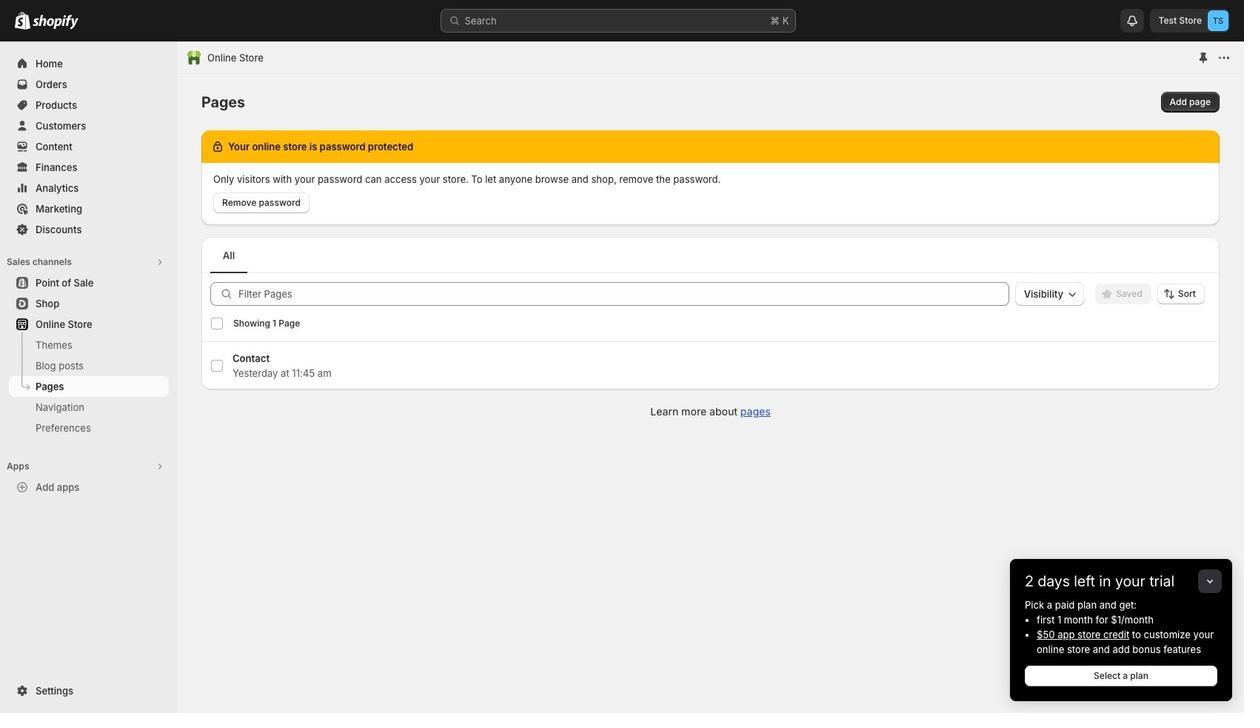 Task type: vqa. For each thing, say whether or not it's contained in the screenshot.
Online Store icon
yes



Task type: locate. For each thing, give the bounding box(es) containing it.
shopify image
[[15, 12, 30, 30], [33, 15, 78, 30]]

1 horizontal spatial shopify image
[[33, 15, 78, 30]]



Task type: describe. For each thing, give the bounding box(es) containing it.
online store image
[[187, 50, 201, 65]]

test store image
[[1208, 10, 1229, 31]]

0 horizontal spatial shopify image
[[15, 12, 30, 30]]



